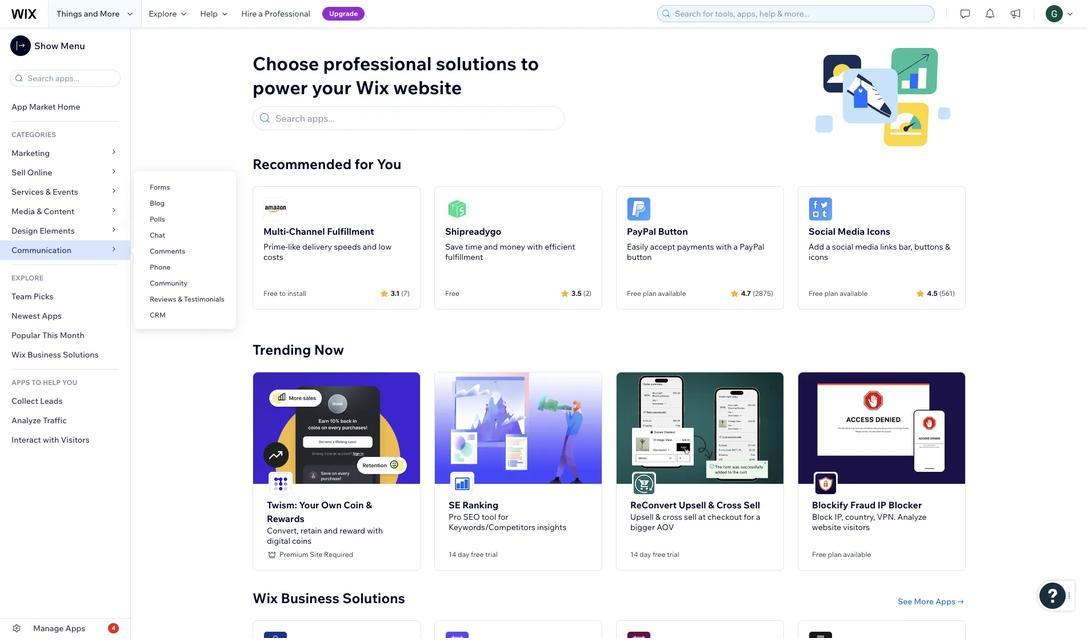 Task type: locate. For each thing, give the bounding box(es) containing it.
testimonials
[[184, 295, 225, 304]]

ip,
[[835, 512, 844, 522]]

online
[[27, 167, 52, 178]]

accept
[[650, 242, 675, 252]]

2 horizontal spatial for
[[744, 512, 754, 522]]

paypal up easily
[[627, 226, 656, 237]]

3.5 (2)
[[572, 289, 592, 298]]

1 horizontal spatial paypal
[[740, 242, 765, 252]]

free for multi-channel fulfillment
[[264, 289, 278, 298]]

apps right manage
[[65, 624, 85, 634]]

0 vertical spatial upsell
[[679, 499, 706, 511]]

0 horizontal spatial search apps... field
[[24, 70, 117, 86]]

1 horizontal spatial website
[[812, 522, 841, 533]]

1 free from the left
[[471, 550, 484, 559]]

newest apps link
[[0, 306, 130, 326]]

Search apps... field
[[24, 70, 117, 86], [272, 107, 559, 130]]

search apps... field down choose professional solutions to power your wix website on the top of the page
[[272, 107, 559, 130]]

comments link
[[134, 242, 236, 261]]

links
[[880, 242, 897, 252]]

2 free from the left
[[653, 550, 666, 559]]

4.5 (561)
[[927, 289, 955, 298]]

0 horizontal spatial solutions
[[63, 350, 99, 360]]

free down icons
[[809, 289, 823, 298]]

blockify fraud ip blocker icon image
[[815, 473, 837, 495]]

services & events link
[[0, 182, 130, 202]]

media up social
[[838, 226, 865, 237]]

0 vertical spatial business
[[27, 350, 61, 360]]

this
[[42, 330, 58, 341]]

analyze up interact
[[11, 416, 41, 426]]

things and more
[[57, 9, 120, 19]]

more right 'things'
[[100, 9, 120, 19]]

reviews & testimonials
[[150, 295, 225, 304]]

0 vertical spatial sell
[[11, 167, 26, 178]]

0 horizontal spatial media
[[11, 206, 35, 217]]

power
[[253, 76, 308, 99]]

and left low
[[363, 242, 377, 252]]

a right payments on the top right
[[734, 242, 738, 252]]

apps
[[42, 311, 62, 321], [936, 597, 956, 607], [65, 624, 85, 634]]

14 day free trial down aov
[[631, 550, 679, 559]]

2 14 from the left
[[631, 550, 638, 559]]

multi-channel fulfillment logo image
[[264, 197, 288, 221]]

interact
[[11, 435, 41, 445]]

and right time
[[484, 242, 498, 252]]

crm link
[[134, 306, 236, 325]]

sell left online
[[11, 167, 26, 178]]

0 vertical spatial solutions
[[63, 350, 99, 360]]

forms link
[[134, 178, 236, 197]]

1 horizontal spatial business
[[281, 590, 339, 607]]

and inside the multi-channel fulfillment prime-like delivery speeds and low costs
[[363, 242, 377, 252]]

retain
[[301, 526, 322, 536]]

14 day free trial down keywords/competitors
[[449, 550, 498, 559]]

analyze down blocker
[[898, 512, 927, 522]]

& left the events
[[46, 187, 51, 197]]

keywords/competitors
[[449, 522, 536, 533]]

prime-
[[264, 242, 288, 252]]

and right 'things'
[[84, 9, 98, 19]]

for inside reconvert upsell & cross sell upsell & cross sell at checkout for a bigger aov
[[744, 512, 754, 522]]

recommended
[[253, 155, 352, 173]]

reviews & testimonials link
[[134, 290, 236, 309]]

and right retain
[[324, 526, 338, 536]]

1 horizontal spatial media
[[838, 226, 865, 237]]

plan down icons
[[825, 289, 838, 298]]

upsell up sell
[[679, 499, 706, 511]]

free down button
[[627, 289, 641, 298]]

for right tool
[[498, 512, 509, 522]]

analyze inside 'link'
[[11, 416, 41, 426]]

available down the accept
[[658, 289, 686, 298]]

1 horizontal spatial free
[[653, 550, 666, 559]]

solutions
[[63, 350, 99, 360], [343, 590, 405, 607]]

a inside reconvert upsell & cross sell upsell & cross sell at checkout for a bigger aov
[[756, 512, 761, 522]]

1 vertical spatial more
[[914, 597, 934, 607]]

1 horizontal spatial upsell
[[679, 499, 706, 511]]

plan down ip,
[[828, 550, 842, 559]]

1 vertical spatial wix business solutions
[[253, 590, 405, 607]]

and inside the twism: your own coin & rewards convert, retain and reward with digital coins
[[324, 526, 338, 536]]

trending
[[253, 341, 311, 358]]

& right coin
[[366, 499, 372, 511]]

0 horizontal spatial apps
[[42, 311, 62, 321]]

for inside the se ranking pro seo tool for keywords/competitors insights
[[498, 512, 509, 522]]

1 horizontal spatial more
[[914, 597, 934, 607]]

available for easily
[[658, 289, 686, 298]]

& down the community link
[[178, 295, 182, 304]]

multi-
[[264, 226, 289, 237]]

0 horizontal spatial trial
[[485, 550, 498, 559]]

day down seo on the bottom of page
[[458, 550, 470, 559]]

to right solutions
[[521, 52, 539, 75]]

0 vertical spatial media
[[11, 206, 35, 217]]

sell right cross
[[744, 499, 760, 511]]

paypal up the "4.7 (2875)"
[[740, 242, 765, 252]]

social media icons logo image
[[809, 197, 833, 221]]

1 horizontal spatial to
[[521, 52, 539, 75]]

apps
[[11, 378, 30, 387]]

0 horizontal spatial website
[[393, 76, 462, 99]]

free plan available for easily
[[627, 289, 686, 298]]

money
[[500, 242, 525, 252]]

add
[[809, 242, 824, 252]]

with right money
[[527, 242, 543, 252]]

team picks link
[[0, 287, 130, 306]]

phone
[[150, 263, 170, 272]]

free for paypal button
[[627, 289, 641, 298]]

day down bigger
[[640, 550, 651, 559]]

free to install
[[264, 289, 306, 298]]

now
[[314, 341, 344, 358]]

1 vertical spatial media
[[838, 226, 865, 237]]

14 down pro at the left bottom of page
[[449, 550, 456, 559]]

analyze traffic link
[[0, 411, 130, 430]]

sell
[[684, 512, 697, 522]]

1 horizontal spatial analyze
[[898, 512, 927, 522]]

2 trial from the left
[[667, 550, 679, 559]]

sell online
[[11, 167, 52, 178]]

blocker
[[889, 499, 922, 511]]

home
[[57, 102, 80, 112]]

upsell down reconvert
[[631, 512, 654, 522]]

0 horizontal spatial to
[[279, 289, 286, 298]]

apps for manage apps
[[65, 624, 85, 634]]

to left install
[[279, 289, 286, 298]]

1 horizontal spatial apps
[[65, 624, 85, 634]]

apps up this in the left bottom of the page
[[42, 311, 62, 321]]

free down aov
[[653, 550, 666, 559]]

wix business solutions down required
[[253, 590, 405, 607]]

0 horizontal spatial business
[[27, 350, 61, 360]]

with right payments on the top right
[[716, 242, 732, 252]]

popular this month
[[11, 330, 85, 341]]

1 14 from the left
[[449, 550, 456, 559]]

14
[[449, 550, 456, 559], [631, 550, 638, 559]]

shipreadygo logo image
[[445, 197, 469, 221]]

0 horizontal spatial free
[[471, 550, 484, 559]]

more right see
[[914, 597, 934, 607]]

polls
[[150, 215, 165, 224]]

1 horizontal spatial for
[[498, 512, 509, 522]]

&
[[46, 187, 51, 197], [37, 206, 42, 217], [945, 242, 950, 252], [178, 295, 182, 304], [366, 499, 372, 511], [708, 499, 715, 511], [656, 512, 661, 522]]

0 vertical spatial to
[[521, 52, 539, 75]]

for right "checkout"
[[744, 512, 754, 522]]

with inside the twism: your own coin & rewards convert, retain and reward with digital coins
[[367, 526, 383, 536]]

1 horizontal spatial trial
[[667, 550, 679, 559]]

0 horizontal spatial wix
[[11, 350, 26, 360]]

wix business solutions
[[11, 350, 99, 360], [253, 590, 405, 607]]

you
[[62, 378, 77, 387]]

0 horizontal spatial paypal
[[627, 226, 656, 237]]

paypal button easily accept payments with a paypal button
[[627, 226, 765, 262]]

app
[[11, 102, 27, 112]]

available down visitors
[[843, 550, 871, 559]]

manage apps
[[33, 624, 85, 634]]

1 vertical spatial sell
[[744, 499, 760, 511]]

visitors
[[61, 435, 90, 445]]

search apps... field up home
[[24, 70, 117, 86]]

1 vertical spatial website
[[812, 522, 841, 533]]

low
[[379, 242, 392, 252]]

2 14 day free trial from the left
[[631, 550, 679, 559]]

menu
[[61, 40, 85, 51]]

wix inside choose professional solutions to power your wix website
[[356, 76, 389, 99]]

0 horizontal spatial wix business solutions
[[11, 350, 99, 360]]

business
[[27, 350, 61, 360], [281, 590, 339, 607]]

business down popular this month
[[27, 350, 61, 360]]

media up "design"
[[11, 206, 35, 217]]

0 horizontal spatial 14
[[449, 550, 456, 559]]

3.1 (7)
[[391, 289, 410, 298]]

1 trial from the left
[[485, 550, 498, 559]]

1 horizontal spatial 14
[[631, 550, 638, 559]]

free plan available down icons
[[809, 289, 868, 298]]

business down site at the bottom left of page
[[281, 590, 339, 607]]

available for icons
[[840, 289, 868, 298]]

solutions down month on the left of the page
[[63, 350, 99, 360]]

0 vertical spatial wix business solutions
[[11, 350, 99, 360]]

premium site required
[[280, 550, 353, 559]]

apps right see
[[936, 597, 956, 607]]

0 horizontal spatial 14 day free trial
[[449, 550, 498, 559]]

1 vertical spatial solutions
[[343, 590, 405, 607]]

phone link
[[134, 258, 236, 277]]

free plan available down button
[[627, 289, 686, 298]]

website down solutions
[[393, 76, 462, 99]]

trial down keywords/competitors
[[485, 550, 498, 559]]

website down the blockify
[[812, 522, 841, 533]]

1 horizontal spatial sell
[[744, 499, 760, 511]]

1 vertical spatial business
[[281, 590, 339, 607]]

0 horizontal spatial analyze
[[11, 416, 41, 426]]

1 vertical spatial apps
[[936, 597, 956, 607]]

things
[[57, 9, 82, 19]]

for
[[355, 155, 374, 173], [498, 512, 509, 522], [744, 512, 754, 522]]

0 vertical spatial apps
[[42, 311, 62, 321]]

tool
[[482, 512, 496, 522]]

1 14 day free trial from the left
[[449, 550, 498, 559]]

0 horizontal spatial for
[[355, 155, 374, 173]]

plan down button
[[643, 289, 657, 298]]

1 vertical spatial wix
[[11, 350, 26, 360]]

0 horizontal spatial upsell
[[631, 512, 654, 522]]

1 vertical spatial upsell
[[631, 512, 654, 522]]

0 horizontal spatial day
[[458, 550, 470, 559]]

team picks
[[11, 292, 54, 302]]

0 vertical spatial more
[[100, 9, 120, 19]]

with down traffic
[[43, 435, 59, 445]]

like
[[288, 242, 301, 252]]

and inside shipreadygo save time and money with efficient fulfillment
[[484, 242, 498, 252]]

categories
[[11, 130, 56, 139]]

install
[[287, 289, 306, 298]]

communication link
[[0, 241, 130, 260]]

polls link
[[134, 210, 236, 229]]

solutions inside sidebar 'element'
[[63, 350, 99, 360]]

0 horizontal spatial sell
[[11, 167, 26, 178]]

website inside choose professional solutions to power your wix website
[[393, 76, 462, 99]]

trial down aov
[[667, 550, 679, 559]]

1 vertical spatial analyze
[[898, 512, 927, 522]]

0 vertical spatial website
[[393, 76, 462, 99]]

0 vertical spatial paypal
[[627, 226, 656, 237]]

with right the reward
[[367, 526, 383, 536]]

day for se
[[458, 550, 470, 559]]

to
[[521, 52, 539, 75], [279, 289, 286, 298]]

free down keywords/competitors
[[471, 550, 484, 559]]

collect
[[11, 396, 38, 406]]

wix business solutions down this in the left bottom of the page
[[11, 350, 99, 360]]

visitors
[[843, 522, 870, 533]]

0 vertical spatial analyze
[[11, 416, 41, 426]]

2 vertical spatial apps
[[65, 624, 85, 634]]

1 horizontal spatial 14 day free trial
[[631, 550, 679, 559]]

free left install
[[264, 289, 278, 298]]

show menu button
[[10, 35, 85, 56]]

2 horizontal spatial wix
[[356, 76, 389, 99]]

comments
[[150, 247, 185, 256]]

se ranking pro seo tool for keywords/competitors insights
[[449, 499, 567, 533]]

4
[[112, 625, 115, 632]]

& down reconvert
[[656, 512, 661, 522]]

(7)
[[401, 289, 410, 298]]

1 horizontal spatial wix
[[253, 590, 278, 607]]

a right add
[[826, 242, 831, 252]]

reward
[[340, 526, 365, 536]]

for left you
[[355, 155, 374, 173]]

site
[[310, 550, 323, 559]]

2 day from the left
[[640, 550, 651, 559]]

coins
[[292, 536, 312, 546]]

icons
[[809, 252, 828, 262]]

app market home
[[11, 102, 80, 112]]

a right "checkout"
[[756, 512, 761, 522]]

& right buttons
[[945, 242, 950, 252]]

14 down bigger
[[631, 550, 638, 559]]

1 day from the left
[[458, 550, 470, 559]]

1 horizontal spatial search apps... field
[[272, 107, 559, 130]]

with inside interact with visitors link
[[43, 435, 59, 445]]

& inside the twism: your own coin & rewards convert, retain and reward with digital coins
[[366, 499, 372, 511]]

a right hire
[[259, 9, 263, 19]]

available down social
[[840, 289, 868, 298]]

& inside social media icons add a social media links bar, buttons & icons
[[945, 242, 950, 252]]

chat link
[[134, 226, 236, 245]]

a
[[259, 9, 263, 19], [734, 242, 738, 252], [826, 242, 831, 252], [756, 512, 761, 522]]

1 horizontal spatial day
[[640, 550, 651, 559]]

solutions down required
[[343, 590, 405, 607]]

0 vertical spatial search apps... field
[[24, 70, 117, 86]]

blockify
[[812, 499, 848, 511]]

0 vertical spatial wix
[[356, 76, 389, 99]]

website inside the blockify fraud ip blocker block ip, country, vpn. analyze website visitors
[[812, 522, 841, 533]]



Task type: vqa. For each thing, say whether or not it's contained in the screenshot.
market
yes



Task type: describe. For each thing, give the bounding box(es) containing it.
bar,
[[899, 242, 913, 252]]

analyze inside the blockify fraud ip blocker block ip, country, vpn. analyze website visitors
[[898, 512, 927, 522]]

elements
[[40, 226, 75, 236]]

professional
[[323, 52, 432, 75]]

cross
[[717, 499, 742, 511]]

collect leads
[[11, 396, 63, 406]]

hire a professional link
[[234, 0, 317, 27]]

chat
[[150, 231, 165, 240]]

2 vertical spatial wix
[[253, 590, 278, 607]]

twism: your own coin & rewards poster image
[[253, 373, 420, 484]]

wix inside sidebar 'element'
[[11, 350, 26, 360]]

costs
[[264, 252, 283, 262]]

a inside paypal button easily accept payments with a paypal button
[[734, 242, 738, 252]]

media & content link
[[0, 202, 130, 221]]

blog
[[150, 199, 165, 207]]

media inside social media icons add a social media links bar, buttons & icons
[[838, 226, 865, 237]]

sell inside reconvert upsell & cross sell upsell & cross sell at checkout for a bigger aov
[[744, 499, 760, 511]]

& left content
[[37, 206, 42, 217]]

help
[[43, 378, 61, 387]]

cross
[[663, 512, 682, 522]]

1 vertical spatial search apps... field
[[272, 107, 559, 130]]

newest apps
[[11, 311, 62, 321]]

business inside sidebar 'element'
[[27, 350, 61, 360]]

channel
[[289, 226, 325, 237]]

button
[[627, 252, 652, 262]]

social
[[832, 242, 854, 252]]

free plan available for icons
[[809, 289, 868, 298]]

a inside social media icons add a social media links bar, buttons & icons
[[826, 242, 831, 252]]

own
[[321, 499, 342, 511]]

1 horizontal spatial wix business solutions
[[253, 590, 405, 607]]

communication
[[11, 245, 73, 256]]

free for social media icons
[[809, 289, 823, 298]]

your
[[299, 499, 319, 511]]

fraud
[[851, 499, 876, 511]]

blog link
[[134, 194, 236, 213]]

shipreadygo save time and money with efficient fulfillment
[[445, 226, 576, 262]]

free down block
[[812, 550, 827, 559]]

reconvert upsell & cross sell poster image
[[617, 373, 784, 484]]

Search for tools, apps, help & more... field
[[672, 6, 931, 22]]

hire
[[241, 9, 257, 19]]

show menu
[[34, 40, 85, 51]]

multi-channel fulfillment prime-like delivery speeds and low costs
[[264, 226, 392, 262]]

free down fulfillment
[[445, 289, 460, 298]]

sell inside sidebar 'element'
[[11, 167, 26, 178]]

see more apps button
[[898, 597, 966, 607]]

2 horizontal spatial apps
[[936, 597, 956, 607]]

14 for se
[[449, 550, 456, 559]]

popular
[[11, 330, 41, 341]]

coin
[[344, 499, 364, 511]]

with inside paypal button easily accept payments with a paypal button
[[716, 242, 732, 252]]

day for reconvert
[[640, 550, 651, 559]]

country,
[[845, 512, 875, 522]]

bigger
[[631, 522, 655, 533]]

time
[[465, 242, 482, 252]]

content
[[44, 206, 74, 217]]

free plan available down visitors
[[812, 550, 871, 559]]

trial for ranking
[[485, 550, 498, 559]]

reconvert upsell & cross sell icon image
[[633, 473, 655, 495]]

apps for newest apps
[[42, 311, 62, 321]]

payments
[[677, 242, 714, 252]]

3.1
[[391, 289, 400, 298]]

sidebar element
[[0, 27, 131, 639]]

traffic
[[43, 416, 67, 426]]

interact with visitors link
[[0, 430, 130, 450]]

14 for reconvert
[[631, 550, 638, 559]]

solutions
[[436, 52, 517, 75]]

14 day free trial for reconvert
[[631, 550, 679, 559]]

explore
[[11, 274, 43, 282]]

premium
[[280, 550, 308, 559]]

trial for upsell
[[667, 550, 679, 559]]

upgrade
[[329, 9, 358, 18]]

choose professional solutions to power your wix website
[[253, 52, 539, 99]]

plan for icons
[[825, 289, 838, 298]]

4.7 (2875)
[[741, 289, 773, 298]]

1 horizontal spatial solutions
[[343, 590, 405, 607]]

media inside sidebar 'element'
[[11, 206, 35, 217]]

wix business solutions inside sidebar 'element'
[[11, 350, 99, 360]]

aov
[[657, 522, 674, 533]]

14 day free trial for se
[[449, 550, 498, 559]]

(2875)
[[753, 289, 773, 298]]

blockify fraud ip blocker block ip, country, vpn. analyze website visitors
[[812, 499, 927, 533]]

3.5
[[572, 289, 582, 298]]

popular this month link
[[0, 326, 130, 345]]

shipreadygo
[[445, 226, 502, 237]]

interact with visitors
[[11, 435, 90, 445]]

plan for easily
[[643, 289, 657, 298]]

professional
[[265, 9, 310, 19]]

choose
[[253, 52, 319, 75]]

social
[[809, 226, 836, 237]]

0 horizontal spatial more
[[100, 9, 120, 19]]

design elements
[[11, 226, 75, 236]]

1 vertical spatial paypal
[[740, 242, 765, 252]]

1 vertical spatial to
[[279, 289, 286, 298]]

& left cross
[[708, 499, 715, 511]]

easily
[[627, 242, 648, 252]]

twism: your own coin & rewards icon image
[[270, 473, 292, 495]]

se ranking icon image
[[452, 473, 473, 495]]

community link
[[134, 274, 236, 293]]

apps to help you
[[11, 378, 77, 387]]

analyze traffic
[[11, 416, 67, 426]]

hire a professional
[[241, 9, 310, 19]]

media & content
[[11, 206, 74, 217]]

team
[[11, 292, 32, 302]]

month
[[60, 330, 85, 341]]

reconvert
[[631, 499, 677, 511]]

manage
[[33, 624, 64, 634]]

free for reconvert
[[653, 550, 666, 559]]

se
[[449, 499, 460, 511]]

paypal button logo image
[[627, 197, 651, 221]]

to inside choose professional solutions to power your wix website
[[521, 52, 539, 75]]

se ranking poster image
[[435, 373, 602, 484]]

pro
[[449, 512, 462, 522]]

you
[[377, 155, 402, 173]]

help button
[[193, 0, 234, 27]]

vpn.
[[877, 512, 896, 522]]

ip
[[878, 499, 887, 511]]

with inside shipreadygo save time and money with efficient fulfillment
[[527, 242, 543, 252]]

blockify fraud ip blocker poster image
[[799, 373, 965, 484]]

rewards
[[267, 513, 305, 525]]

delivery
[[302, 242, 332, 252]]

free for se
[[471, 550, 484, 559]]

search apps... field inside sidebar 'element'
[[24, 70, 117, 86]]

(561)
[[940, 289, 955, 298]]

upgrade button
[[322, 7, 365, 21]]

market
[[29, 102, 56, 112]]

see
[[898, 597, 913, 607]]

app market home link
[[0, 97, 130, 117]]

your
[[312, 76, 352, 99]]

required
[[324, 550, 353, 559]]



